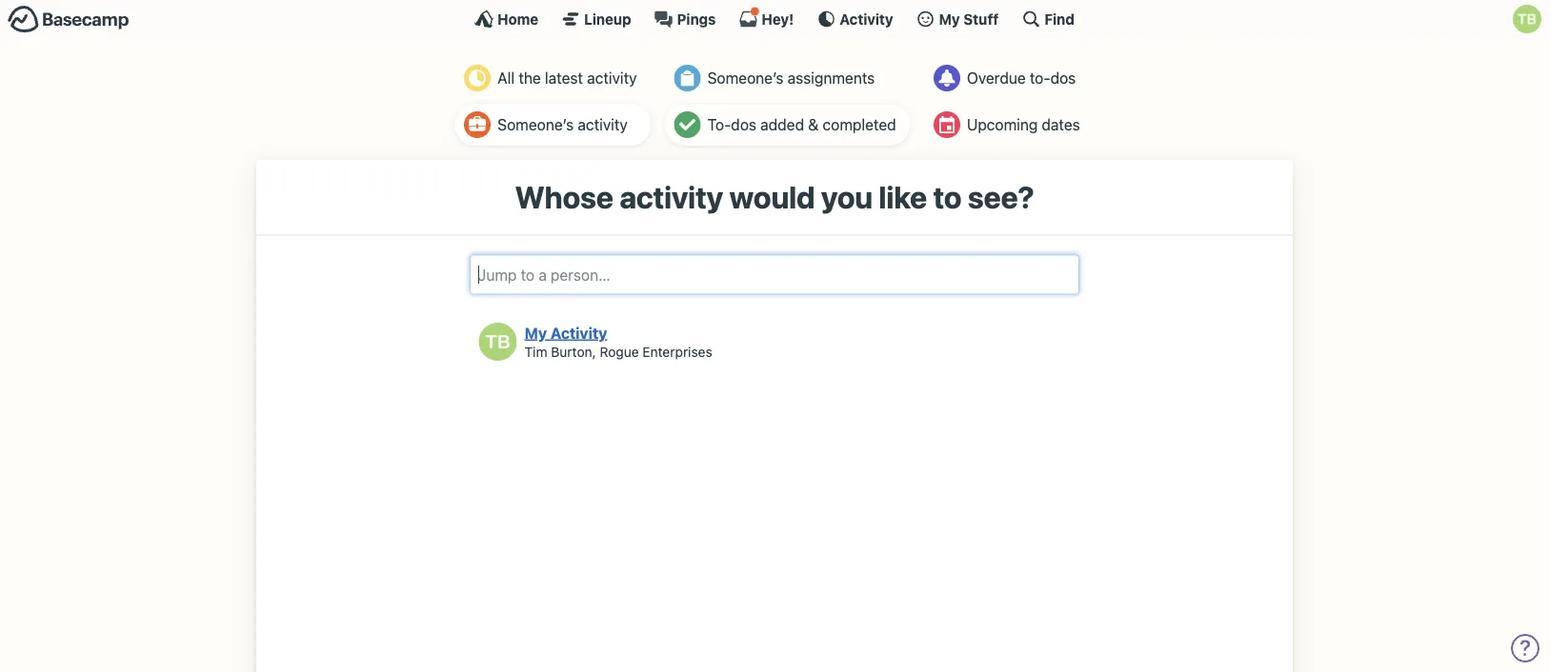 Task type: locate. For each thing, give the bounding box(es) containing it.
1 horizontal spatial someone's
[[708, 69, 784, 87]]

all the latest activity
[[498, 69, 637, 87]]

hey! button
[[739, 7, 794, 29]]

1 horizontal spatial activity
[[840, 10, 893, 27]]

to-dos added & completed link
[[665, 104, 911, 146]]

my stuff button
[[916, 10, 999, 29]]

1 horizontal spatial dos
[[1051, 69, 1076, 87]]

1 vertical spatial someone's
[[498, 116, 574, 134]]

dos
[[1051, 69, 1076, 87], [731, 116, 757, 134]]

tim burton, rogue enterprises image
[[479, 323, 517, 361]]

overdue to-dos
[[967, 69, 1076, 87]]

0 vertical spatial my
[[939, 10, 960, 27]]

activity report image
[[464, 65, 491, 91]]

activity link
[[817, 10, 893, 29]]

0 horizontal spatial activity
[[551, 324, 607, 342]]

tim
[[525, 344, 547, 360]]

someone's down the
[[498, 116, 574, 134]]

my activity tim burton,        rogue enterprises
[[525, 324, 713, 360]]

overdue
[[967, 69, 1026, 87]]

dos up dates
[[1051, 69, 1076, 87]]

Jump to a person… text field
[[470, 255, 1080, 295]]

dates
[[1042, 116, 1080, 134]]

1 vertical spatial activity
[[551, 324, 607, 342]]

activity down todo image
[[620, 179, 723, 215]]

activity
[[840, 10, 893, 27], [551, 324, 607, 342]]

someone's assignments
[[708, 69, 875, 87]]

reports image
[[934, 65, 960, 91]]

main element
[[0, 0, 1549, 37]]

overdue to-dos link
[[924, 57, 1095, 99]]

dos left the added
[[731, 116, 757, 134]]

assignments
[[788, 69, 875, 87]]

my inside my activity tim burton,        rogue enterprises
[[525, 324, 547, 342]]

activity down the all the latest activity
[[578, 116, 628, 134]]

enterprises
[[643, 344, 713, 360]]

burton,
[[551, 344, 596, 360]]

2 vertical spatial activity
[[620, 179, 723, 215]]

1 horizontal spatial my
[[939, 10, 960, 27]]

1 vertical spatial my
[[525, 324, 547, 342]]

find
[[1045, 10, 1075, 27]]

0 vertical spatial activity
[[840, 10, 893, 27]]

like
[[879, 179, 927, 215]]

upcoming
[[967, 116, 1038, 134]]

someone's
[[708, 69, 784, 87], [498, 116, 574, 134]]

added
[[761, 116, 804, 134]]

0 horizontal spatial someone's
[[498, 116, 574, 134]]

activity for someone's
[[578, 116, 628, 134]]

activity up "burton,"
[[551, 324, 607, 342]]

1 vertical spatial dos
[[731, 116, 757, 134]]

whose
[[515, 179, 613, 215]]

1 vertical spatial activity
[[578, 116, 628, 134]]

activity right latest at top
[[587, 69, 637, 87]]

my inside popup button
[[939, 10, 960, 27]]

activity for whose
[[620, 179, 723, 215]]

activity
[[587, 69, 637, 87], [578, 116, 628, 134], [620, 179, 723, 215]]

rogue
[[600, 344, 639, 360]]

someone's up the to-
[[708, 69, 784, 87]]

schedule image
[[934, 111, 960, 138]]

someone's assignments link
[[665, 57, 911, 99]]

home link
[[475, 10, 539, 29]]

my
[[939, 10, 960, 27], [525, 324, 547, 342]]

hey!
[[762, 10, 794, 27]]

activity up assignments
[[840, 10, 893, 27]]

0 horizontal spatial my
[[525, 324, 547, 342]]

my left stuff
[[939, 10, 960, 27]]

0 vertical spatial someone's
[[708, 69, 784, 87]]

to
[[933, 179, 962, 215]]

my up tim at the left of page
[[525, 324, 547, 342]]

0 horizontal spatial dos
[[731, 116, 757, 134]]

someone's activity link
[[455, 104, 651, 146]]

someone's activity
[[498, 116, 628, 134]]



Task type: vqa. For each thing, say whether or not it's contained in the screenshot.


Task type: describe. For each thing, give the bounding box(es) containing it.
completed
[[823, 116, 896, 134]]

todo image
[[674, 111, 701, 138]]

to-dos added & completed
[[708, 116, 896, 134]]

whose activity would you like to see?
[[515, 179, 1034, 215]]

upcoming dates
[[967, 116, 1080, 134]]

all
[[498, 69, 515, 87]]

someone's for someone's assignments
[[708, 69, 784, 87]]

stuff
[[964, 10, 999, 27]]

someone's for someone's activity
[[498, 116, 574, 134]]

home
[[498, 10, 539, 27]]

activity inside main element
[[840, 10, 893, 27]]

see?
[[968, 179, 1034, 215]]

pings button
[[654, 10, 716, 29]]

to-
[[1030, 69, 1051, 87]]

0 vertical spatial dos
[[1051, 69, 1076, 87]]

lineup link
[[561, 10, 631, 29]]

lineup
[[584, 10, 631, 27]]

my stuff
[[939, 10, 999, 27]]

switch accounts image
[[8, 5, 130, 34]]

&
[[808, 116, 819, 134]]

upcoming dates link
[[924, 104, 1095, 146]]

my for activity
[[525, 324, 547, 342]]

activity inside my activity tim burton,        rogue enterprises
[[551, 324, 607, 342]]

my for stuff
[[939, 10, 960, 27]]

0 vertical spatial activity
[[587, 69, 637, 87]]

tim burton image
[[1513, 5, 1542, 33]]

would
[[730, 179, 815, 215]]

to-
[[708, 116, 731, 134]]

all the latest activity link
[[455, 57, 651, 99]]

person report image
[[464, 111, 491, 138]]

pings
[[677, 10, 716, 27]]

the
[[519, 69, 541, 87]]

you
[[821, 179, 873, 215]]

latest
[[545, 69, 583, 87]]

find button
[[1022, 10, 1075, 29]]

assignment image
[[674, 65, 701, 91]]



